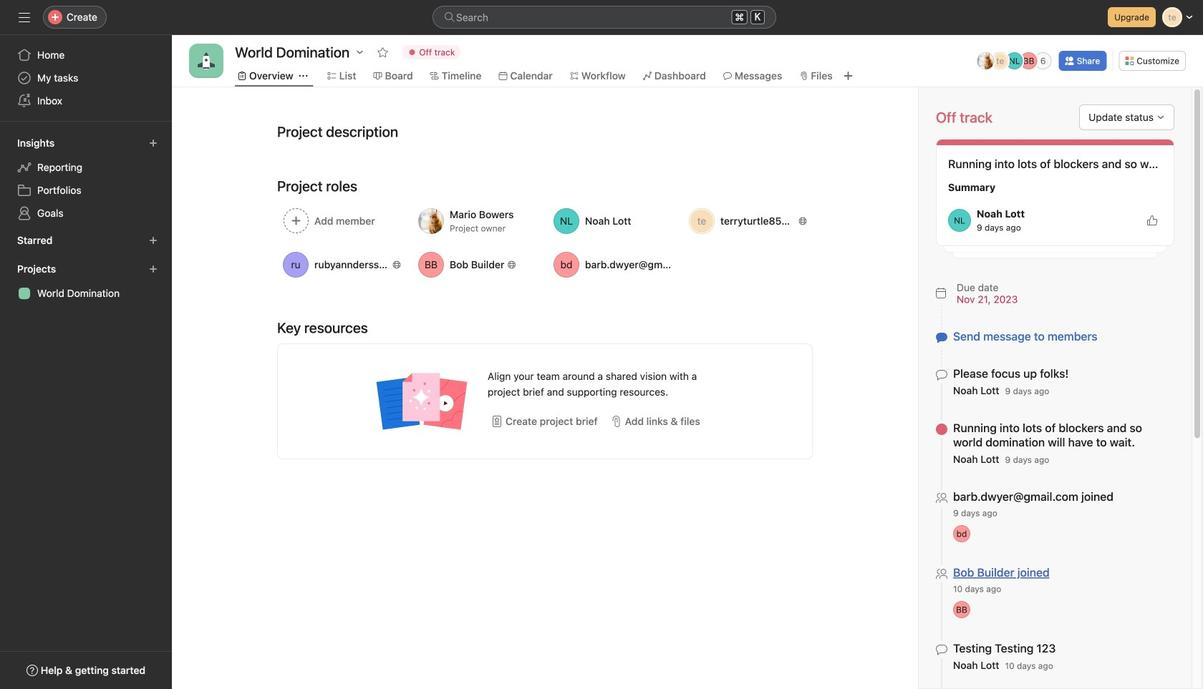 Task type: describe. For each thing, give the bounding box(es) containing it.
new insights image
[[149, 139, 158, 148]]

add to starred image
[[377, 47, 388, 58]]

add tab image
[[843, 70, 854, 82]]

tab actions image
[[299, 72, 308, 80]]

projects element
[[0, 256, 172, 308]]

Search tasks, projects, and more text field
[[433, 6, 777, 29]]



Task type: vqa. For each thing, say whether or not it's contained in the screenshot.
1st Mark complete option from the bottom of the page
no



Task type: locate. For each thing, give the bounding box(es) containing it.
new project or portfolio image
[[149, 265, 158, 274]]

update status image
[[1157, 113, 1166, 122]]

global element
[[0, 35, 172, 121]]

None field
[[433, 6, 777, 29]]

0 likes. click to like this task image
[[1147, 215, 1158, 226]]

insights element
[[0, 130, 172, 228]]

latest status update element
[[936, 139, 1175, 246]]

add items to starred image
[[149, 236, 158, 245]]

hide sidebar image
[[19, 11, 30, 23]]

rocket image
[[198, 52, 215, 69]]



